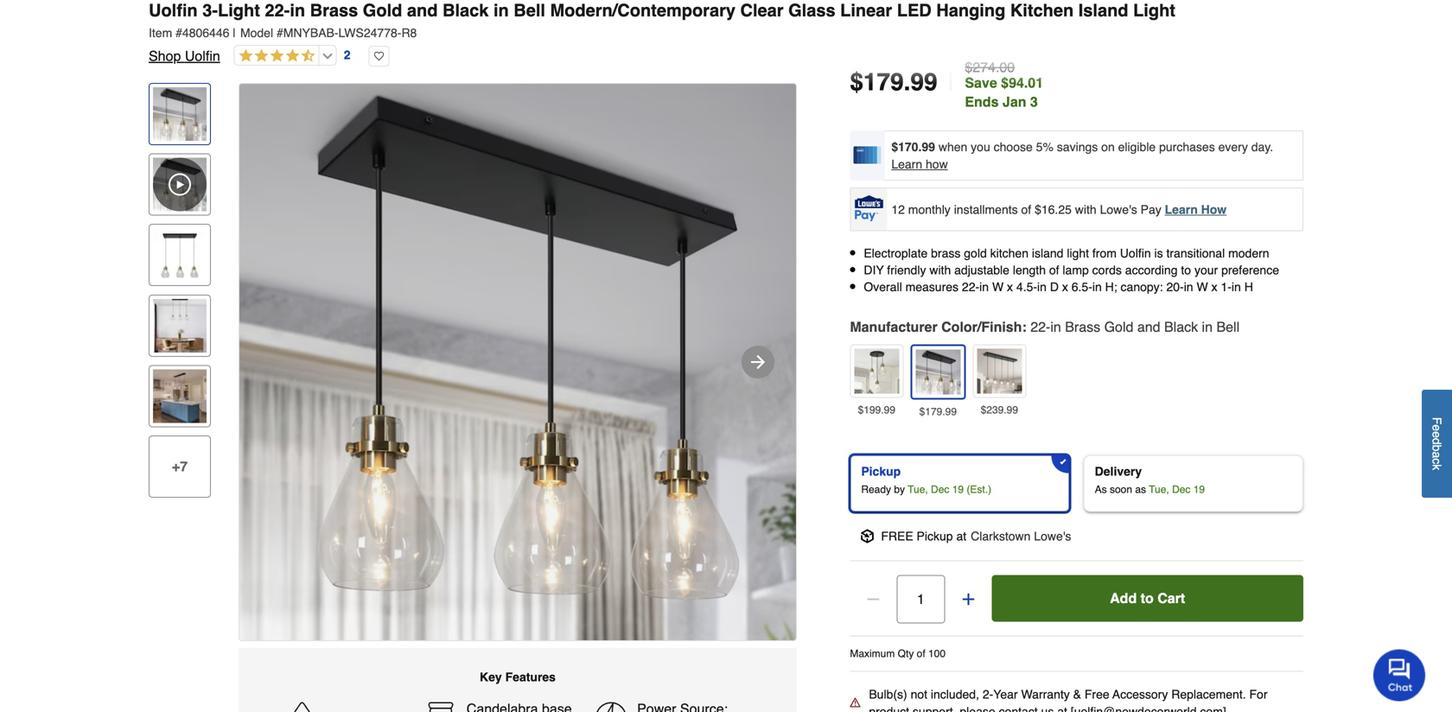 Task type: vqa. For each thing, say whether or not it's contained in the screenshot.
22- within the "Uolfin 3-Light 22-in Brass Gold and Black in Bell Modern/Contemporary Clear Glass Linear LED Hanging Kitchen Island Light Item # 4806446 | Model # MNYBAB-LWS24778-R8"
yes



Task type: locate. For each thing, give the bounding box(es) containing it.
qty
[[898, 648, 914, 660]]

0 vertical spatial brass
[[310, 0, 358, 20]]

of up d
[[1050, 263, 1060, 277]]

0 vertical spatial learn
[[892, 157, 923, 171]]

delivery
[[1095, 465, 1143, 478]]

1 vertical spatial bell
[[1217, 319, 1240, 335]]

1 e from the top
[[1431, 425, 1445, 431]]

1 horizontal spatial gold
[[1105, 319, 1134, 335]]

0 horizontal spatial gold
[[363, 0, 402, 20]]

1 horizontal spatial to
[[1182, 263, 1192, 277]]

0 horizontal spatial pickup
[[862, 465, 901, 478]]

0 vertical spatial and
[[407, 0, 438, 20]]

lowe's left pay
[[1101, 203, 1138, 216]]

0 horizontal spatial 22-
[[265, 0, 290, 20]]

1 horizontal spatial tue,
[[1150, 484, 1170, 496]]

19 right as
[[1194, 484, 1206, 496]]

2 horizontal spatial of
[[1050, 263, 1060, 277]]

h;
[[1106, 280, 1118, 294]]

e up d
[[1431, 425, 1445, 431]]

lamp
[[1063, 263, 1089, 277]]

1 horizontal spatial light
[[1134, 0, 1176, 20]]

0 horizontal spatial w
[[993, 280, 1004, 294]]

uolfin 3-light 22-in brass gold and black in bell modern/contemporary clear glass linear led hanging kitchen island light item # 4806446 | model # mnybab-lws24778-r8
[[149, 0, 1176, 40]]

led
[[897, 0, 932, 20]]

of left $16.25
[[1022, 203, 1032, 216]]

# right model
[[277, 26, 283, 40]]

1 vertical spatial brass
[[1066, 319, 1101, 335]]

1 19 from the left
[[953, 484, 964, 496]]

# right item in the top of the page
[[176, 26, 182, 40]]

arrow right image
[[748, 352, 769, 373]]

dec right as
[[1173, 484, 1191, 496]]

0 vertical spatial lowe's
[[1101, 203, 1138, 216]]

0 horizontal spatial learn
[[892, 157, 923, 171]]

2 horizontal spatial x
[[1212, 280, 1218, 294]]

0 horizontal spatial x
[[1008, 280, 1014, 294]]

modern/contemporary
[[550, 0, 736, 20]]

1 vertical spatial with
[[930, 263, 951, 277]]

99
[[911, 68, 938, 96]]

brass for :
[[1066, 319, 1101, 335]]

brass up mnybab-
[[310, 0, 358, 20]]

to inside button
[[1141, 590, 1154, 606]]

$199.99
[[858, 404, 896, 416]]

dec left '(est.)'
[[931, 484, 950, 496]]

brass inside uolfin 3-light 22-in brass gold and black in bell modern/contemporary clear glass linear led hanging kitchen island light item # 4806446 | model # mnybab-lws24778-r8
[[310, 0, 358, 20]]

linear
[[841, 0, 893, 20]]

1 horizontal spatial bell
[[1217, 319, 1240, 335]]

1 dec from the left
[[931, 484, 950, 496]]

option group
[[843, 448, 1311, 519]]

is
[[1155, 246, 1164, 260]]

bell inside uolfin 3-light 22-in brass gold and black in bell modern/contemporary clear glass linear led hanging kitchen island light item # 4806446 | model # mnybab-lws24778-r8
[[514, 0, 546, 20]]

and inside uolfin 3-light 22-in brass gold and black in bell modern/contemporary clear glass linear led hanging kitchen island light item # 4806446 | model # mnybab-lws24778-r8
[[407, 0, 438, 20]]

1 horizontal spatial 22-
[[962, 280, 980, 294]]

0 horizontal spatial #
[[176, 26, 182, 40]]

1 horizontal spatial brass
[[1066, 319, 1101, 335]]

1 horizontal spatial of
[[1022, 203, 1032, 216]]

$170.99
[[892, 140, 936, 154]]

19 inside delivery as soon as tue, dec 19
[[1194, 484, 1206, 496]]

2 light from the left
[[1134, 0, 1176, 20]]

1 horizontal spatial 19
[[1194, 484, 1206, 496]]

kitchen
[[991, 246, 1029, 260]]

0 vertical spatial with
[[1076, 203, 1097, 216]]

0 horizontal spatial tue,
[[908, 484, 929, 496]]

0 vertical spatial bell
[[514, 0, 546, 20]]

1 vertical spatial to
[[1141, 590, 1154, 606]]

uolfin  #mnybab-lws24778-r8 - thumbnail4 image
[[153, 370, 207, 423]]

dec inside delivery as soon as tue, dec 19
[[1173, 484, 1191, 496]]

2 tue, from the left
[[1150, 484, 1170, 496]]

gold
[[964, 246, 987, 260]]

(est.)
[[967, 484, 992, 496]]

1 vertical spatial black
[[1165, 319, 1199, 335]]

$179.99
[[920, 406, 957, 418]]

uolfin up item in the top of the page
[[149, 0, 198, 20]]

$16.25
[[1035, 203, 1072, 216]]

Stepper number input field with increment and decrement buttons number field
[[897, 575, 946, 624]]

0 vertical spatial 22-
[[265, 0, 290, 20]]

0 vertical spatial black
[[443, 0, 489, 20]]

1 horizontal spatial dec
[[1173, 484, 1191, 496]]

#
[[176, 26, 182, 40], [277, 26, 283, 40]]

4.5 stars image
[[235, 48, 315, 64]]

clarkstown
[[971, 530, 1031, 543]]

tue, right as
[[1150, 484, 1170, 496]]

uolfin down 4806446
[[185, 48, 220, 64]]

uolfin
[[149, 0, 198, 20], [185, 48, 220, 64], [1121, 246, 1152, 260]]

learn down $170.99
[[892, 157, 923, 171]]

| left model
[[233, 26, 236, 40]]

to down transitional
[[1182, 263, 1192, 277]]

light right island
[[1134, 0, 1176, 20]]

pickup right the free
[[917, 530, 954, 543]]

pickup inside pickup ready by tue, dec 19 (est.)
[[862, 465, 901, 478]]

add to cart
[[1111, 590, 1186, 606]]

add to cart button
[[992, 575, 1304, 622]]

1 horizontal spatial and
[[1138, 319, 1161, 335]]

x
[[1008, 280, 1014, 294], [1063, 280, 1069, 294], [1212, 280, 1218, 294]]

b
[[1431, 445, 1445, 452]]

gold
[[363, 0, 402, 20], [1105, 319, 1134, 335]]

1 vertical spatial of
[[1050, 263, 1060, 277]]

22-
[[265, 0, 290, 20], [962, 280, 980, 294], [1031, 319, 1051, 335]]

22- right :
[[1031, 319, 1051, 335]]

learn right pay
[[1165, 203, 1198, 216]]

0 vertical spatial at
[[957, 530, 967, 543]]

$274.00
[[965, 59, 1015, 75]]

1 horizontal spatial w
[[1197, 280, 1209, 294]]

and down canopy:
[[1138, 319, 1161, 335]]

0 horizontal spatial with
[[930, 263, 951, 277]]

overall
[[864, 280, 903, 294]]

length
[[1013, 263, 1046, 277]]

bell for :
[[1217, 319, 1240, 335]]

bell
[[514, 0, 546, 20], [1217, 319, 1240, 335]]

22- inside electroplate brass gold kitchen island light from uolfin is transitional modern diy friendly with adjustable length of lamp cords according to your preference overall measures 22-in w x 4.5-in d x 6.5-in h; canopy: 20-in w x 1-in h
[[962, 280, 980, 294]]

0 vertical spatial gold
[[363, 0, 402, 20]]

in
[[290, 0, 305, 20], [494, 0, 509, 20], [980, 280, 989, 294], [1038, 280, 1047, 294], [1093, 280, 1102, 294], [1185, 280, 1194, 294], [1232, 280, 1242, 294], [1051, 319, 1062, 335], [1203, 319, 1213, 335]]

1 vertical spatial pickup
[[917, 530, 954, 543]]

30-in brass gold and black in bell image
[[978, 349, 1022, 394]]

0 horizontal spatial and
[[407, 0, 438, 20]]

22- for :
[[1031, 319, 1051, 335]]

uolfin  #mnybab-lws24778-r8 image
[[240, 84, 796, 641]]

how
[[926, 157, 948, 171]]

us
[[1042, 705, 1054, 713]]

12 monthly installments of $16.25 with lowe's pay learn how
[[892, 203, 1227, 216]]

19 left '(est.)'
[[953, 484, 964, 496]]

1 horizontal spatial pickup
[[917, 530, 954, 543]]

3-
[[203, 0, 218, 20]]

uolfin  #mnybab-lws24778-r8 - thumbnail2 image
[[153, 228, 207, 282]]

warranty
[[1022, 688, 1070, 702]]

1 vertical spatial gold
[[1105, 319, 1134, 335]]

e up the "b"
[[1431, 431, 1445, 438]]

tue, inside pickup ready by tue, dec 19 (est.)
[[908, 484, 929, 496]]

1 horizontal spatial x
[[1063, 280, 1069, 294]]

2 19 from the left
[[1194, 484, 1206, 496]]

2 vertical spatial uolfin
[[1121, 246, 1152, 260]]

replacement.
[[1172, 688, 1247, 702]]

x left 1-
[[1212, 280, 1218, 294]]

2 dec from the left
[[1173, 484, 1191, 496]]

with right $16.25
[[1076, 203, 1097, 216]]

of right 'qty'
[[917, 648, 926, 660]]

0 horizontal spatial lowe's
[[1035, 530, 1072, 543]]

1 vertical spatial learn
[[1165, 203, 1198, 216]]

when
[[939, 140, 968, 154]]

and up r8
[[407, 0, 438, 20]]

gold inside uolfin 3-light 22-in brass gold and black in bell modern/contemporary clear glass linear led hanging kitchen island light item # 4806446 | model # mnybab-lws24778-r8
[[363, 0, 402, 20]]

lowe's right clarkstown
[[1035, 530, 1072, 543]]

1 tue, from the left
[[908, 484, 929, 496]]

1 vertical spatial at
[[1058, 705, 1068, 713]]

f e e d b a c k
[[1431, 417, 1445, 470]]

brass
[[310, 0, 358, 20], [1066, 319, 1101, 335]]

1 vertical spatial and
[[1138, 319, 1161, 335]]

1 horizontal spatial black
[[1165, 319, 1199, 335]]

0 horizontal spatial black
[[443, 0, 489, 20]]

0 horizontal spatial to
[[1141, 590, 1154, 606]]

lowes pay logo image
[[852, 195, 887, 221]]

how
[[1202, 203, 1227, 216]]

x right d
[[1063, 280, 1069, 294]]

gold down h;
[[1105, 319, 1134, 335]]

pickup ready by tue, dec 19 (est.)
[[862, 465, 992, 496]]

22- inside uolfin 3-light 22-in brass gold and black in bell modern/contemporary clear glass linear led hanging kitchen island light item # 4806446 | model # mnybab-lws24778-r8
[[265, 0, 290, 20]]

pickup
[[862, 465, 901, 478], [917, 530, 954, 543]]

22- for light
[[265, 0, 290, 20]]

x left the "4.5-"
[[1008, 280, 1014, 294]]

maximum
[[850, 648, 895, 660]]

1 vertical spatial 22-
[[962, 280, 980, 294]]

dec
[[931, 484, 950, 496], [1173, 484, 1191, 496]]

2 horizontal spatial 22-
[[1031, 319, 1051, 335]]

black for light
[[443, 0, 489, 20]]

1 horizontal spatial #
[[277, 26, 283, 40]]

+7 button
[[149, 436, 211, 498]]

lowe's
[[1101, 203, 1138, 216], [1035, 530, 1072, 543]]

every
[[1219, 140, 1249, 154]]

at inside 'bulb(s) not included, 2-year warranty & free accessory replacement. for product support, please contact us at [uolfin@newdecorworld.com]'
[[1058, 705, 1068, 713]]

1 horizontal spatial |
[[948, 67, 955, 97]]

$ 179 . 99
[[850, 68, 938, 96]]

1 horizontal spatial at
[[1058, 705, 1068, 713]]

0 vertical spatial |
[[233, 26, 236, 40]]

electroplate brass gold kitchen island light from uolfin is transitional modern diy friendly with adjustable length of lamp cords according to your preference overall measures 22-in w x 4.5-in d x 6.5-in h; canopy: 20-in w x 1-in h
[[864, 246, 1280, 294]]

w down the adjustable
[[993, 280, 1004, 294]]

1 horizontal spatial lowe's
[[1101, 203, 1138, 216]]

22-in brass gold and black in bell image
[[916, 350, 961, 395]]

learn how button
[[892, 156, 948, 173]]

$
[[850, 68, 864, 96]]

light up model
[[218, 0, 260, 20]]

22- down the adjustable
[[962, 280, 980, 294]]

tue, right by
[[908, 484, 929, 496]]

k
[[1431, 464, 1445, 470]]

2 vertical spatial 22-
[[1031, 319, 1051, 335]]

item
[[149, 26, 172, 40]]

22- up model
[[265, 0, 290, 20]]

pickup image
[[861, 530, 875, 543]]

gold up lws24778-
[[363, 0, 402, 20]]

uolfin inside electroplate brass gold kitchen island light from uolfin is transitional modern diy friendly with adjustable length of lamp cords according to your preference overall measures 22-in w x 4.5-in d x 6.5-in h; canopy: 20-in w x 1-in h
[[1121, 246, 1152, 260]]

power source hardwired element
[[587, 700, 758, 713]]

0 vertical spatial pickup
[[862, 465, 901, 478]]

c
[[1431, 458, 1445, 464]]

1 horizontal spatial with
[[1076, 203, 1097, 216]]

brass down 6.5-
[[1066, 319, 1101, 335]]

pickup up ready
[[862, 465, 901, 478]]

by
[[895, 484, 905, 496]]

at right us
[[1058, 705, 1068, 713]]

a
[[1431, 452, 1445, 458]]

black
[[443, 0, 489, 20], [1165, 319, 1199, 335]]

6.5-
[[1072, 280, 1093, 294]]

0 horizontal spatial light
[[218, 0, 260, 20]]

black and gold in cluster bell jar glass image
[[855, 349, 900, 394]]

as
[[1095, 484, 1108, 496]]

| right 99
[[948, 67, 955, 97]]

0 vertical spatial uolfin
[[149, 0, 198, 20]]

0 horizontal spatial 19
[[953, 484, 964, 496]]

tue,
[[908, 484, 929, 496], [1150, 484, 1170, 496]]

not
[[911, 688, 928, 702]]

0 horizontal spatial dec
[[931, 484, 950, 496]]

0 horizontal spatial bell
[[514, 0, 546, 20]]

warning image
[[850, 698, 861, 708]]

option group containing pickup
[[843, 448, 1311, 519]]

uolfin  #mnybab-lws24778-r8 - thumbnail3 image
[[153, 299, 207, 353]]

uolfin left is
[[1121, 246, 1152, 260]]

to right the add
[[1141, 590, 1154, 606]]

1 horizontal spatial learn
[[1165, 203, 1198, 216]]

plus image
[[960, 591, 978, 608]]

uolfin inside uolfin 3-light 22-in brass gold and black in bell modern/contemporary clear glass linear led hanging kitchen island light item # 4806446 | model # mnybab-lws24778-r8
[[149, 0, 198, 20]]

0 horizontal spatial of
[[917, 648, 926, 660]]

soon
[[1110, 484, 1133, 496]]

at left clarkstown
[[957, 530, 967, 543]]

product
[[869, 705, 910, 713]]

and for light
[[407, 0, 438, 20]]

w down the your at the right
[[1197, 280, 1209, 294]]

0 horizontal spatial |
[[233, 26, 236, 40]]

h
[[1245, 280, 1254, 294]]

jan
[[1003, 94, 1027, 110]]

with down brass
[[930, 263, 951, 277]]

black inside uolfin 3-light 22-in brass gold and black in bell modern/contemporary clear glass linear led hanging kitchen island light item # 4806446 | model # mnybab-lws24778-r8
[[443, 0, 489, 20]]

0 vertical spatial to
[[1182, 263, 1192, 277]]

black for :
[[1165, 319, 1199, 335]]

0 horizontal spatial brass
[[310, 0, 358, 20]]



Task type: describe. For each thing, give the bounding box(es) containing it.
manufacturer color/finish : 22-in brass gold and black in bell
[[850, 319, 1240, 335]]

2 x from the left
[[1063, 280, 1069, 294]]

1 light from the left
[[218, 0, 260, 20]]

canopy:
[[1121, 280, 1164, 294]]

2 e from the top
[[1431, 431, 1445, 438]]

1 x from the left
[[1008, 280, 1014, 294]]

2 vertical spatial of
[[917, 648, 926, 660]]

ready
[[862, 484, 892, 496]]

friendly
[[888, 263, 927, 277]]

key
[[480, 671, 502, 684]]

:
[[1023, 319, 1027, 335]]

light
[[1067, 246, 1090, 260]]

2 w from the left
[[1197, 280, 1209, 294]]

accessory
[[1113, 688, 1169, 702]]

maximum qty of 100
[[850, 648, 946, 660]]

and for :
[[1138, 319, 1161, 335]]

gold for light
[[363, 0, 402, 20]]

savings
[[1057, 140, 1099, 154]]

1 vertical spatial |
[[948, 67, 955, 97]]

shop
[[149, 48, 181, 64]]

179
[[864, 68, 904, 96]]

$94.01
[[1002, 75, 1044, 91]]

brass for light
[[310, 0, 358, 20]]

please
[[960, 705, 996, 713]]

d
[[1431, 438, 1445, 445]]

clear
[[741, 0, 784, 20]]

your
[[1195, 263, 1219, 277]]

1 vertical spatial uolfin
[[185, 48, 220, 64]]

save $94.01 ends jan 3
[[965, 75, 1044, 110]]

4.5-
[[1017, 280, 1038, 294]]

free
[[882, 530, 914, 543]]

contact
[[999, 705, 1038, 713]]

.
[[904, 68, 911, 96]]

preference
[[1222, 263, 1280, 277]]

features
[[506, 671, 556, 684]]

| inside uolfin 3-light 22-in brass gold and black in bell modern/contemporary clear glass linear led hanging kitchen island light item # 4806446 | model # mnybab-lws24778-r8
[[233, 26, 236, 40]]

mnybab-
[[283, 26, 339, 40]]

1 # from the left
[[176, 26, 182, 40]]

day.
[[1252, 140, 1274, 154]]

hanging
[[937, 0, 1006, 20]]

model
[[240, 26, 273, 40]]

key features
[[480, 671, 556, 684]]

learn how link
[[1165, 203, 1227, 216]]

0 vertical spatial of
[[1022, 203, 1032, 216]]

eligible
[[1119, 140, 1156, 154]]

color/finish
[[942, 319, 1023, 335]]

5%
[[1037, 140, 1054, 154]]

ends
[[965, 94, 999, 110]]

3 x from the left
[[1212, 280, 1218, 294]]

of inside electroplate brass gold kitchen island light from uolfin is transitional modern diy friendly with adjustable length of lamp cords according to your preference overall measures 22-in w x 4.5-in d x 6.5-in h; canopy: 20-in w x 1-in h
[[1050, 263, 1060, 277]]

&
[[1074, 688, 1082, 702]]

shop uolfin
[[149, 48, 220, 64]]

cart
[[1158, 590, 1186, 606]]

purchases
[[1160, 140, 1216, 154]]

bell for light
[[514, 0, 546, 20]]

included,
[[931, 688, 980, 702]]

electroplate
[[864, 246, 928, 260]]

f e e d b a c k button
[[1423, 390, 1453, 498]]

$170.99 when you choose 5% savings on eligible purchases every day. learn how
[[892, 140, 1274, 171]]

according
[[1126, 263, 1178, 277]]

island
[[1079, 0, 1129, 20]]

tue, inside delivery as soon as tue, dec 19
[[1150, 484, 1170, 496]]

learn inside $170.99 when you choose 5% savings on eligible purchases every day. learn how
[[892, 157, 923, 171]]

1 vertical spatial lowe's
[[1035, 530, 1072, 543]]

save
[[965, 75, 998, 91]]

pay
[[1141, 203, 1162, 216]]

modern
[[1229, 246, 1270, 260]]

light bulb base type candelabra base (e-12) element
[[417, 700, 587, 713]]

0 horizontal spatial at
[[957, 530, 967, 543]]

heart outline image
[[369, 46, 390, 67]]

+7
[[172, 459, 188, 475]]

year
[[994, 688, 1018, 702]]

1-
[[1222, 280, 1232, 294]]

12
[[892, 203, 905, 216]]

1 w from the left
[[993, 280, 1004, 294]]

on
[[1102, 140, 1115, 154]]

4806446
[[182, 26, 230, 40]]

19 inside pickup ready by tue, dec 19 (est.)
[[953, 484, 964, 496]]

cords
[[1093, 263, 1122, 277]]

uolfin  #mnybab-lws24778-r8 - thumbnail image
[[153, 87, 207, 141]]

island
[[1032, 246, 1064, 260]]

chat invite button image
[[1374, 649, 1427, 702]]

to inside electroplate brass gold kitchen island light from uolfin is transitional modern diy friendly with adjustable length of lamp cords according to your preference overall measures 22-in w x 4.5-in d x 6.5-in h; canopy: 20-in w x 1-in h
[[1182, 263, 1192, 277]]

kitchen
[[1011, 0, 1074, 20]]

2 # from the left
[[277, 26, 283, 40]]

f
[[1431, 417, 1445, 425]]

dec inside pickup ready by tue, dec 19 (est.)
[[931, 484, 950, 496]]

measures
[[906, 280, 959, 294]]

glass
[[789, 0, 836, 20]]

item number 4 8 0 6 4 4 6 and model number m n y b a b - l w s 2 4 7 7 8 - r 8 element
[[149, 24, 1304, 42]]

gold for :
[[1105, 319, 1134, 335]]

3
[[1031, 94, 1038, 110]]

minus image
[[865, 591, 882, 608]]

add
[[1111, 590, 1137, 606]]

20-
[[1167, 280, 1185, 294]]

$239.99
[[981, 404, 1019, 416]]

r8
[[402, 26, 417, 40]]

d
[[1051, 280, 1059, 294]]

adjustable
[[955, 263, 1010, 277]]

manufacturer
[[850, 319, 938, 335]]

with inside electroplate brass gold kitchen island light from uolfin is transitional modern diy friendly with adjustable length of lamp cords according to your preference overall measures 22-in w x 4.5-in d x 6.5-in h; canopy: 20-in w x 1-in h
[[930, 263, 951, 277]]

delivery as soon as tue, dec 19
[[1095, 465, 1206, 496]]

choose
[[994, 140, 1033, 154]]

for
[[1250, 688, 1268, 702]]

as
[[1136, 484, 1147, 496]]

installments
[[954, 203, 1018, 216]]



